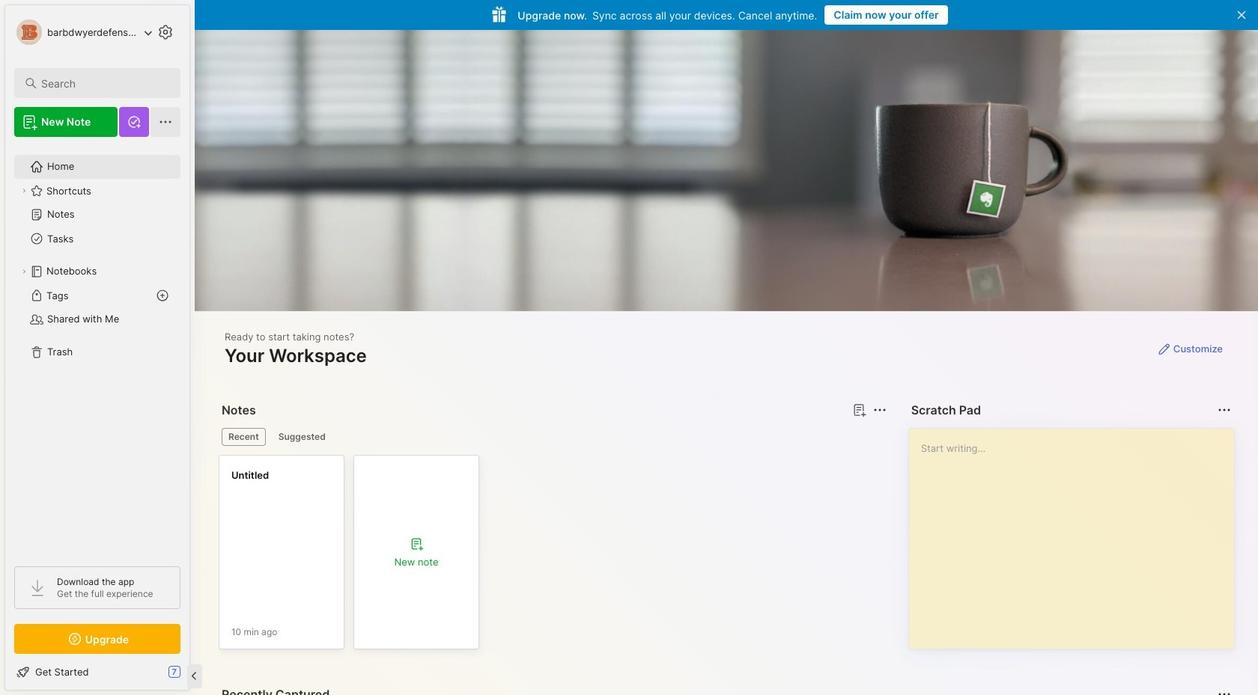 Task type: locate. For each thing, give the bounding box(es) containing it.
none search field inside main element
[[41, 74, 167, 92]]

2 tab from the left
[[272, 428, 332, 446]]

0 horizontal spatial tab
[[222, 428, 266, 446]]

tab
[[222, 428, 266, 446], [272, 428, 332, 446]]

main element
[[0, 0, 195, 696]]

0 horizontal spatial more actions image
[[871, 401, 889, 419]]

more actions image
[[871, 401, 889, 419], [1216, 401, 1234, 419]]

None search field
[[41, 74, 167, 92]]

Search text field
[[41, 76, 167, 91]]

1 tab from the left
[[222, 428, 266, 446]]

1 horizontal spatial tab
[[272, 428, 332, 446]]

1 horizontal spatial more actions image
[[1216, 401, 1234, 419]]

tree
[[5, 146, 189, 554]]

Help and Learning task checklist field
[[5, 661, 189, 685]]

More actions field
[[869, 400, 890, 421], [1214, 400, 1235, 421], [1214, 685, 1235, 696]]

tab list
[[222, 428, 884, 446]]

settings image
[[157, 23, 175, 41]]

Account field
[[14, 17, 153, 47]]

row group
[[219, 455, 488, 659]]



Task type: describe. For each thing, give the bounding box(es) containing it.
expand notebooks image
[[19, 267, 28, 276]]

Start writing… text field
[[921, 429, 1234, 637]]

1 more actions image from the left
[[871, 401, 889, 419]]

more actions image
[[1216, 686, 1234, 696]]

2 more actions image from the left
[[1216, 401, 1234, 419]]

tree inside main element
[[5, 146, 189, 554]]

click to collapse image
[[189, 668, 200, 686]]



Task type: vqa. For each thing, say whether or not it's contained in the screenshot.
you
no



